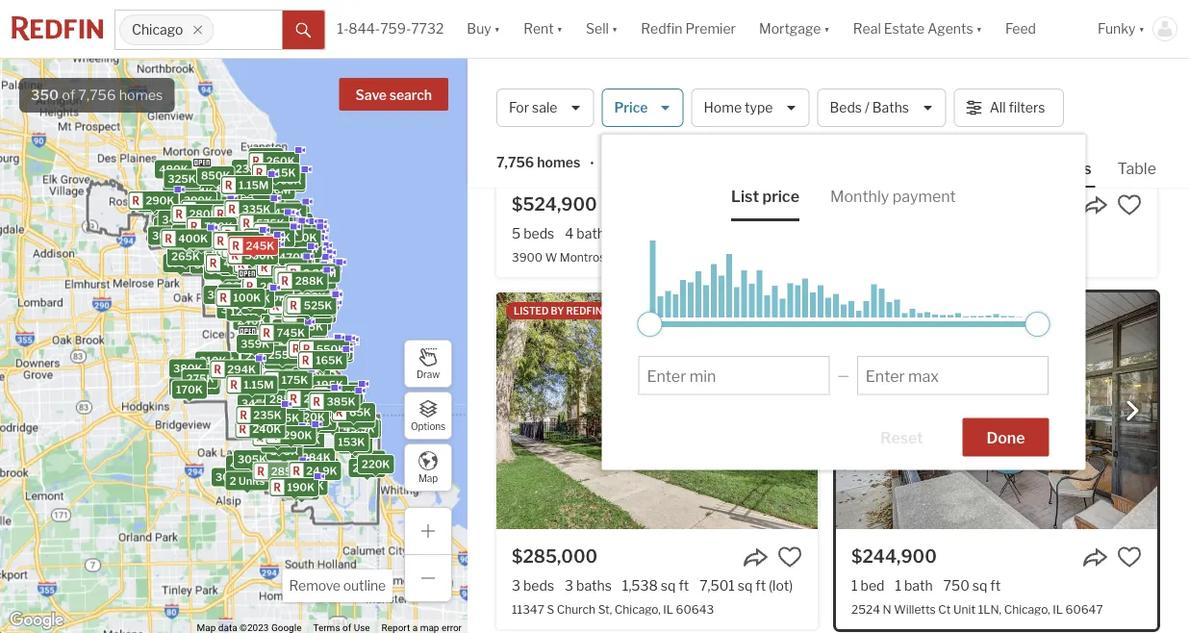 Task type: vqa. For each thing, say whether or not it's contained in the screenshot.
Join the future of real estate
no



Task type: locate. For each thing, give the bounding box(es) containing it.
— inside "map" region
[[274, 193, 284, 205]]

240k down 153k
[[353, 462, 382, 475]]

1 vertical spatial baths
[[576, 577, 612, 594]]

7,756 right of
[[78, 87, 116, 103]]

575k up 749k
[[256, 217, 285, 230]]

710k
[[239, 243, 266, 255]]

195k up 385k
[[316, 379, 344, 391]]

2524
[[852, 602, 880, 616]]

2 1.20m from the left
[[258, 178, 289, 190]]

284k
[[302, 451, 331, 464]]

list price element
[[731, 171, 800, 221]]

310k up 468k at the left of the page
[[199, 355, 227, 367]]

185k down 396k
[[173, 380, 200, 393]]

2 baths from the top
[[576, 577, 612, 594]]

1 horizontal spatial 750k
[[288, 232, 317, 244]]

7,756 down the for
[[497, 154, 534, 171]]

424k
[[304, 274, 332, 286]]

285k up 77.7k
[[247, 338, 275, 351]]

0 vertical spatial 630k
[[302, 273, 332, 286]]

2 listed from the left
[[854, 305, 889, 317]]

0 horizontal spatial 245k
[[246, 239, 274, 252]]

4
[[565, 225, 574, 242]]

1 horizontal spatial listed
[[854, 305, 889, 317]]

1 vertical spatial 220k
[[222, 287, 251, 300]]

200k
[[260, 172, 290, 185], [288, 255, 317, 268]]

359k up 77.7k
[[241, 338, 270, 350]]

390k
[[186, 230, 215, 242], [185, 233, 215, 246]]

309k
[[293, 275, 322, 288]]

1 vertical spatial 195k
[[316, 379, 344, 391]]

favorite button image for $244,900
[[1117, 545, 1142, 570]]

4.00m
[[257, 184, 291, 196]]

3 ▾ from the left
[[612, 21, 618, 37]]

reset button
[[857, 418, 947, 457]]

1 horizontal spatial 345k
[[241, 397, 270, 410]]

0 horizontal spatial 3d
[[626, 305, 639, 317]]

0 vertical spatial 475k
[[274, 207, 302, 219]]

0 vertical spatial 525k
[[230, 208, 259, 220]]

0 horizontal spatial 700k
[[251, 212, 280, 225]]

1 vertical spatial 600k
[[291, 269, 321, 282]]

3.20m
[[271, 230, 305, 243]]

129k right 570k
[[273, 173, 300, 186]]

sell ▾ button
[[586, 0, 618, 58]]

239k up 95k at the top of page
[[236, 163, 264, 175]]

110k down 272k
[[297, 323, 323, 335]]

359k
[[294, 250, 322, 263], [241, 338, 270, 350]]

favorite button checkbox for $524,900
[[778, 192, 803, 217]]

sq for $244,900
[[973, 577, 988, 594]]

beds / baths
[[830, 99, 909, 116]]

1 vertical spatial 280k
[[189, 208, 218, 220]]

0 vertical spatial 230k
[[269, 227, 298, 239]]

favorite button image
[[1117, 192, 1142, 217], [778, 545, 803, 570], [1117, 545, 1142, 570]]

310k down the "74.9k"
[[278, 412, 305, 425]]

0 horizontal spatial 150k
[[242, 284, 270, 297]]

850k
[[201, 170, 230, 182], [251, 227, 280, 240], [275, 244, 305, 257], [285, 248, 314, 261]]

3900
[[512, 250, 543, 264]]

0 horizontal spatial 630k
[[270, 431, 299, 444]]

595k
[[298, 315, 327, 328]]

▾ right "buy"
[[494, 21, 501, 37]]

175k up 199k
[[275, 328, 301, 341]]

0 horizontal spatial 139k
[[167, 257, 194, 269]]

1 vertical spatial 750k
[[252, 247, 281, 259]]

4 ▾ from the left
[[824, 21, 830, 37]]

0 vertical spatial 545k
[[227, 180, 256, 192]]

0 horizontal spatial walkthrough
[[641, 305, 720, 317]]

240k down the "74.9k"
[[262, 412, 291, 425]]

365k
[[273, 174, 302, 187], [226, 280, 255, 293], [260, 283, 288, 295]]

1.15m
[[239, 179, 269, 191], [244, 378, 274, 391]]

listed by redfin down w
[[514, 305, 603, 317]]

600k
[[219, 208, 249, 220], [291, 269, 321, 282]]

0 horizontal spatial 220k
[[180, 246, 208, 259]]

1 horizontal spatial listed by redfin
[[854, 305, 942, 317]]

funky
[[1098, 21, 1136, 37]]

sq right '1,538'
[[661, 577, 676, 594]]

beds up 11347
[[523, 577, 554, 594]]

120k up 770k
[[246, 285, 273, 298]]

1 left bath
[[895, 577, 902, 594]]

1 baths from the top
[[577, 225, 612, 242]]

favorite button checkbox up (lot)
[[778, 545, 803, 570]]

1 horizontal spatial by
[[891, 305, 904, 317]]

6 ▾ from the left
[[1139, 21, 1145, 37]]

2 ▾ from the left
[[557, 21, 563, 37]]

favorite button checkbox right list
[[778, 192, 803, 217]]

2 listed by redfin from the left
[[854, 305, 942, 317]]

1 vertical spatial 630k
[[270, 431, 299, 444]]

139k up 95k at the top of page
[[268, 156, 295, 168]]

3900 w montrose ave, chicago, il 60618
[[512, 250, 738, 264]]

0 horizontal spatial listed
[[514, 305, 549, 317]]

None search field
[[214, 11, 282, 49]]

298k
[[168, 210, 196, 223]]

favorite button checkbox down table button
[[1117, 192, 1142, 217]]

285k
[[286, 300, 314, 312], [247, 338, 275, 351], [296, 342, 325, 354], [269, 380, 298, 392], [315, 384, 344, 397], [269, 393, 298, 405], [285, 420, 314, 433], [271, 465, 300, 478]]

575k down 3 units
[[274, 292, 302, 304]]

baths up st,
[[576, 577, 612, 594]]

3 inside "map" region
[[265, 275, 272, 288]]

redfin down the montrose
[[566, 305, 603, 317]]

170k down 396k
[[176, 383, 203, 396]]

240k up the 69.2k
[[252, 423, 281, 435]]

259k
[[231, 375, 260, 388]]

285k down the 69.2k
[[271, 465, 300, 478]]

1 vertical spatial homes
[[537, 154, 580, 171]]

monthly payment element
[[830, 171, 956, 221]]

140k down 614k
[[197, 200, 225, 212]]

580k down 849k
[[245, 249, 274, 262]]

1 ▾ from the left
[[494, 21, 501, 37]]

price button
[[602, 89, 684, 127]]

redfin up enter max text field
[[906, 305, 942, 317]]

of
[[62, 87, 75, 103]]

0 horizontal spatial 340k
[[162, 214, 191, 226]]

0 vertical spatial 600k
[[219, 208, 249, 220]]

1 vertical spatial 139k
[[167, 257, 194, 269]]

market insights
[[949, 84, 1063, 102]]

3 baths
[[565, 577, 612, 594]]

sq right the 2,000
[[664, 225, 679, 242]]

1 horizontal spatial 7,756
[[497, 154, 534, 171]]

175k down 199k
[[282, 374, 308, 386]]

beds for $524,900
[[524, 225, 555, 242]]

0 horizontal spatial 359k
[[241, 338, 270, 350]]

170k down 835k
[[297, 392, 324, 405]]

0 horizontal spatial 3
[[265, 275, 272, 288]]

beds for $285,000
[[523, 577, 554, 594]]

sq right 750
[[973, 577, 988, 594]]

1.15m up 1.06m
[[239, 179, 269, 191]]

700k down 135k
[[303, 343, 332, 356]]

77.7k
[[261, 352, 290, 365]]

285k down 799k
[[286, 300, 314, 312]]

▾ for mortgage ▾
[[824, 21, 830, 37]]

550k
[[212, 218, 241, 231], [289, 269, 318, 281], [280, 277, 310, 290], [316, 343, 346, 356]]

2,000
[[623, 225, 661, 242]]

montrose
[[560, 250, 612, 264]]

1 horizontal spatial —
[[838, 367, 849, 383]]

google image
[[5, 608, 68, 633]]

beds right the 5
[[524, 225, 555, 242]]

listed
[[514, 305, 549, 317], [854, 305, 889, 317]]

feed button
[[994, 0, 1086, 58]]

▾ right "mortgage"
[[824, 21, 830, 37]]

il left 60618
[[689, 250, 699, 264]]

287k
[[304, 301, 332, 314]]

2 1 from the left
[[895, 577, 902, 594]]

funky ▾
[[1098, 21, 1145, 37]]

0 vertical spatial baths
[[577, 225, 612, 242]]

337k
[[230, 366, 258, 378]]

0 vertical spatial homes
[[119, 87, 163, 103]]

240k up 419k
[[167, 179, 196, 191]]

2 295k from the top
[[294, 287, 323, 299]]

0 vertical spatial 380k
[[232, 265, 261, 278]]

1 horizontal spatial homes
[[537, 154, 580, 171]]

1 vertical spatial 129k
[[230, 305, 257, 318]]

2 horizontal spatial 220k
[[362, 458, 390, 471]]

345k up 468k at the left of the page
[[206, 355, 235, 368]]

/
[[865, 99, 870, 116]]

s
[[547, 602, 554, 616]]

3.10m
[[286, 243, 318, 255]]

475k
[[274, 207, 302, 219], [246, 221, 275, 234], [296, 270, 325, 282]]

buy ▾ button
[[467, 0, 501, 58]]

0 vertical spatial 345k
[[206, 355, 235, 368]]

ft for $244,900
[[991, 577, 1001, 594]]

0 vertical spatial 185k
[[173, 380, 200, 393]]

380k down 975k
[[207, 289, 237, 301]]

0 vertical spatial 359k
[[294, 250, 322, 263]]

next button image
[[1123, 401, 1142, 421]]

il
[[588, 77, 607, 103], [689, 250, 699, 264], [663, 602, 674, 616], [1053, 602, 1063, 616]]

0 horizontal spatial 280k
[[189, 208, 218, 220]]

homes
[[119, 87, 163, 103], [537, 154, 580, 171]]

il left the price
[[588, 77, 607, 103]]

ft up 60643
[[679, 577, 689, 594]]

1 horizontal spatial 170k
[[297, 392, 324, 405]]

ft
[[682, 225, 693, 242], [679, 577, 689, 594], [756, 577, 766, 594], [991, 577, 1001, 594]]

1 vertical spatial 359k
[[241, 338, 270, 350]]

dialog
[[602, 135, 1086, 470]]

chicago, right '1ln,'
[[1004, 602, 1050, 616]]

950k
[[275, 293, 304, 306]]

365k up 435k
[[273, 174, 302, 187]]

photo of 3900 w montrose ave, chicago, il 60618 image
[[497, 0, 818, 177]]

195k down the "74.9k"
[[258, 406, 285, 418]]

175k
[[275, 328, 301, 341], [282, 374, 308, 386], [333, 385, 360, 398], [301, 387, 327, 400], [342, 438, 368, 451], [355, 454, 382, 466]]

4 baths
[[565, 225, 612, 242]]

ct
[[939, 602, 951, 616]]

1 1 from the left
[[852, 577, 858, 594]]

by down w
[[551, 305, 564, 317]]

2 horizontal spatial 195k
[[316, 379, 344, 391]]

▾ right funky
[[1139, 21, 1145, 37]]

185k down 24.9k
[[288, 485, 315, 497]]

0 horizontal spatial 3d walkthrough
[[626, 305, 720, 317]]

1 horizontal spatial 220k
[[222, 287, 251, 300]]

1 horizontal spatial walkthrough
[[981, 305, 1060, 317]]

299k down 4.00m at the left top of page
[[244, 201, 273, 214]]

0 vertical spatial 339k
[[268, 225, 297, 238]]

done
[[987, 429, 1025, 447]]

listed by redfin up enter max text field
[[854, 305, 942, 317]]

1 horizontal spatial 245k
[[325, 407, 353, 420]]

1 horizontal spatial 239k
[[270, 394, 299, 407]]

265k
[[190, 248, 219, 260], [171, 250, 200, 263], [241, 287, 270, 299]]

sq for $285,000
[[661, 577, 676, 594]]

380k down 599k
[[232, 265, 261, 278]]

0 vertical spatial 120k
[[246, 285, 273, 298]]

1 vertical spatial 475k
[[246, 221, 275, 234]]

st,
[[598, 602, 612, 616]]

1 3d walkthrough from the left
[[626, 305, 720, 317]]

1 vertical spatial 345k
[[241, 397, 270, 410]]

1 listed from the left
[[514, 305, 549, 317]]

1.60m
[[268, 231, 300, 244]]

favorite button image for $475,000
[[1117, 192, 1142, 217]]

365k down 635k at the left of page
[[260, 283, 288, 295]]

549k up 585k
[[224, 207, 253, 219]]

3 for 3 baths
[[565, 577, 574, 594]]

0 horizontal spatial 1
[[852, 577, 858, 594]]

save
[[356, 87, 387, 103]]

▾ right agents
[[976, 21, 983, 37]]

285k up the 69.2k
[[285, 420, 314, 433]]

220k down 153k
[[362, 458, 390, 471]]

3 down 1.30m
[[265, 275, 272, 288]]

payment
[[893, 187, 956, 205]]

0 vertical spatial 140k
[[197, 200, 225, 212]]

190k down 389k
[[293, 476, 320, 489]]

favorite button checkbox
[[778, 192, 803, 217], [1117, 192, 1142, 217], [778, 545, 803, 570]]

1 for 1 bath
[[895, 577, 902, 594]]

0 vertical spatial 195k
[[141, 197, 169, 209]]

3.12m
[[278, 235, 309, 248]]

175k up 307k
[[333, 385, 360, 398]]

1 horizontal spatial 1
[[895, 577, 902, 594]]

ft up '1ln,'
[[991, 577, 1001, 594]]

1 horizontal spatial 3d walkthrough
[[966, 305, 1060, 317]]

575k
[[256, 217, 285, 230], [274, 292, 302, 304]]

buy ▾ button
[[456, 0, 512, 58]]

359k up 495k at the top left of the page
[[294, 250, 322, 263]]

7,756 homes •
[[497, 154, 594, 172]]

110k up 565k
[[280, 209, 306, 221]]

2.45m
[[300, 266, 333, 279]]

real estate agents ▾
[[853, 21, 983, 37]]

0 vertical spatial 7,756
[[78, 87, 116, 103]]

0 horizontal spatial redfin
[[566, 305, 603, 317]]

buy
[[467, 21, 491, 37]]

570k
[[243, 172, 271, 185]]

1.10m
[[263, 216, 293, 229]]

0 vertical spatial 375k
[[288, 286, 316, 299]]

140k up the 69.2k
[[276, 422, 303, 435]]

0 vertical spatial 220k
[[180, 246, 208, 259]]

photo of 11347 s church st, chicago, il 60643 image
[[497, 293, 818, 529]]

1 redfin from the left
[[566, 305, 603, 317]]

1 vertical spatial 7,756
[[497, 154, 534, 171]]

favorite button checkbox for $475,000
[[1117, 192, 1142, 217]]

275k
[[300, 302, 328, 315], [186, 372, 214, 385], [304, 392, 332, 405], [283, 441, 311, 454]]

baths for $524,900
[[577, 225, 612, 242]]

129k down 100k
[[230, 305, 257, 318]]

375k
[[288, 286, 316, 299], [270, 445, 299, 458]]

1 vertical spatial 1.50m
[[289, 270, 322, 283]]

0 horizontal spatial 339k
[[268, 225, 297, 238]]

1 vertical spatial 185k
[[288, 485, 315, 497]]

by up enter max text field
[[891, 305, 904, 317]]

1 horizontal spatial 359k
[[294, 250, 322, 263]]

0 vertical spatial 575k
[[256, 217, 285, 230]]

660k
[[283, 276, 313, 289]]

0 vertical spatial 280k
[[273, 176, 302, 189]]

100k
[[233, 292, 261, 304]]

3 for 3 beds
[[512, 577, 521, 594]]

2524 n willetts ct unit 1ln, chicago, il 60647
[[852, 602, 1103, 616]]

449k
[[293, 262, 322, 274], [301, 274, 330, 286]]

0 horizontal spatial 140k
[[197, 200, 225, 212]]

0 vertical spatial 295k
[[294, 265, 323, 278]]

3 up church at the bottom of the page
[[565, 577, 574, 594]]

baths right "4"
[[577, 225, 612, 242]]

sell ▾ button
[[575, 0, 630, 58]]

280k up 435k
[[273, 176, 302, 189]]

290k
[[146, 194, 175, 207], [297, 258, 326, 270], [300, 308, 329, 321], [283, 429, 312, 442], [279, 437, 308, 449]]

320k
[[296, 411, 325, 423]]

239k
[[236, 163, 264, 175], [270, 394, 299, 407]]

420k down 975k
[[227, 304, 256, 317]]

homes down the chicago
[[119, 87, 163, 103]]

Enter min text field
[[647, 367, 821, 385]]

440k
[[265, 226, 294, 238]]

0 vertical spatial 480k
[[159, 163, 188, 176]]

0 vertical spatial 549k
[[224, 207, 253, 219]]

195k
[[141, 197, 169, 209], [316, 379, 344, 391], [258, 406, 285, 418]]

0 horizontal spatial —
[[274, 193, 284, 205]]

120k up the 284k in the bottom left of the page
[[293, 434, 320, 446]]

1 1.20m from the left
[[259, 177, 290, 190]]

sq for $524,900
[[664, 225, 679, 242]]

2
[[290, 266, 296, 279], [289, 269, 296, 281], [286, 271, 293, 284], [289, 297, 296, 310], [230, 475, 236, 487]]

3d walkthrough down ave,
[[626, 305, 720, 317]]

3d down ave,
[[626, 305, 639, 317]]

1 vertical spatial —
[[838, 367, 849, 383]]

3 up 11347
[[512, 577, 521, 594]]

95k
[[259, 177, 281, 190]]

495k
[[296, 264, 325, 276]]

285k down 199k
[[269, 380, 298, 392]]

455k
[[288, 270, 317, 283]]

favorite button image for $285,000
[[778, 545, 803, 570]]

dialog containing list price
[[602, 135, 1086, 470]]

5
[[512, 225, 521, 242]]

220k down 530k
[[180, 246, 208, 259]]

310k down 379k
[[193, 237, 220, 250]]

1 left the 'bed'
[[852, 577, 858, 594]]

1 vertical spatial 310k
[[199, 355, 227, 367]]

0 horizontal spatial 480k
[[159, 163, 188, 176]]

$475,000
[[852, 193, 937, 215]]

▾ right the sell
[[612, 21, 618, 37]]



Task type: describe. For each thing, give the bounding box(es) containing it.
homes inside "7,756 homes •"
[[537, 154, 580, 171]]

1 listed by redfin from the left
[[514, 305, 603, 317]]

0 vertical spatial 139k
[[268, 156, 295, 168]]

270k
[[291, 272, 319, 285]]

chicago, down '1,538'
[[615, 602, 661, 616]]

3 beds
[[512, 577, 554, 594]]

remove outline
[[289, 578, 386, 594]]

515k
[[278, 240, 305, 253]]

1 vertical spatial 375k
[[270, 445, 299, 458]]

285k down 699k
[[315, 384, 344, 397]]

2 vertical spatial 380k
[[173, 362, 203, 375]]

5 beds
[[512, 225, 555, 242]]

il left 60643
[[663, 602, 674, 616]]

•
[[590, 156, 594, 172]]

770k
[[245, 298, 273, 311]]

74.9k
[[277, 385, 308, 398]]

home
[[704, 99, 742, 116]]

options button
[[404, 392, 452, 440]]

365k down 975k
[[226, 280, 255, 293]]

▾ for rent ▾
[[557, 21, 563, 37]]

1 horizontal spatial 545k
[[274, 274, 303, 286]]

625k
[[305, 342, 334, 354]]

agents
[[928, 21, 973, 37]]

mortgage ▾ button
[[748, 0, 842, 58]]

1 295k from the top
[[294, 265, 323, 278]]

minimum price slider
[[637, 312, 662, 337]]

2 vertical spatial 475k
[[296, 270, 325, 282]]

215k
[[269, 166, 296, 179]]

mortgage
[[759, 21, 821, 37]]

469k
[[167, 219, 196, 231]]

299k down 3 units
[[257, 292, 286, 304]]

465k
[[263, 266, 292, 278]]

1 3d from the left
[[626, 305, 639, 317]]

24.9k
[[306, 465, 337, 477]]

2 vertical spatial 525k
[[304, 299, 332, 312]]

202k
[[297, 291, 326, 303]]

beds
[[830, 99, 862, 116]]

favorite button checkbox
[[1117, 545, 1142, 570]]

market
[[949, 84, 1002, 102]]

285k down the 370k
[[269, 393, 298, 405]]

table button
[[1114, 158, 1161, 186]]

1ln,
[[978, 602, 1002, 616]]

baths for $285,000
[[576, 577, 612, 594]]

1 vertical spatial 525k
[[279, 226, 307, 239]]

116k
[[299, 480, 324, 492]]

draw
[[417, 369, 440, 380]]

estate
[[884, 21, 925, 37]]

0 horizontal spatial 170k
[[176, 383, 203, 396]]

19k
[[297, 270, 317, 282]]

2 vertical spatial 110k
[[280, 441, 306, 454]]

975k
[[224, 260, 253, 272]]

489k
[[300, 283, 329, 296]]

759-
[[380, 21, 411, 37]]

1 vertical spatial 549k
[[225, 224, 254, 237]]

map button
[[404, 444, 452, 492]]

285k down 135k
[[296, 342, 325, 354]]

2 by from the left
[[891, 305, 904, 317]]

0 horizontal spatial 120k
[[246, 285, 273, 298]]

305k
[[238, 453, 267, 466]]

options
[[411, 421, 446, 432]]

0 vertical spatial 110k
[[280, 209, 306, 221]]

294k
[[227, 363, 256, 376]]

photo of 101 w superior st #905, chicago, il 60654 image
[[836, 0, 1158, 177]]

190k down 24.9k
[[287, 481, 315, 494]]

0 vertical spatial 1.50m
[[269, 228, 301, 241]]

1.84m
[[259, 271, 291, 284]]

0 horizontal spatial 185k
[[173, 380, 200, 393]]

30k
[[215, 471, 238, 483]]

ft for $524,900
[[682, 225, 693, 242]]

1 walkthrough from the left
[[641, 305, 720, 317]]

0 vertical spatial 239k
[[236, 163, 264, 175]]

1 for 1 bed
[[852, 577, 858, 594]]

520k
[[158, 220, 187, 233]]

299k down 975k
[[220, 304, 249, 316]]

1 horizontal spatial 280k
[[273, 176, 302, 189]]

0 horizontal spatial 750k
[[252, 247, 281, 259]]

330k
[[192, 361, 221, 374]]

il left 60647
[[1053, 602, 1063, 616]]

1.03m
[[284, 254, 316, 266]]

0 vertical spatial 750k
[[288, 232, 317, 244]]

1 vertical spatial 339k
[[298, 273, 326, 285]]

1 horizontal spatial 630k
[[302, 273, 332, 286]]

175k down 49.9k
[[342, 438, 368, 451]]

for sale
[[509, 99, 558, 116]]

1 vertical spatial 120k
[[293, 434, 320, 446]]

569k
[[299, 294, 328, 306]]

▾ for buy ▾
[[494, 21, 501, 37]]

1 vertical spatial 380k
[[207, 289, 237, 301]]

remove
[[289, 578, 341, 594]]

5 ▾ from the left
[[976, 21, 983, 37]]

1 vertical spatial 200k
[[288, 255, 317, 268]]

Enter max text field
[[866, 367, 1040, 385]]

2 3d walkthrough from the left
[[966, 305, 1060, 317]]

69.2k
[[274, 443, 305, 455]]

1.28m
[[271, 217, 302, 230]]

sq right 7,501
[[738, 577, 753, 594]]

ave,
[[615, 250, 638, 264]]

1 vertical spatial 575k
[[274, 292, 302, 304]]

favorite button image
[[778, 192, 803, 217]]

19.9k
[[281, 267, 310, 279]]

0 horizontal spatial 545k
[[227, 180, 256, 192]]

maximum price slider
[[1025, 312, 1050, 337]]

redfin
[[641, 21, 683, 37]]

1 vertical spatial 110k
[[297, 323, 323, 335]]

0 horizontal spatial 580k
[[194, 258, 224, 271]]

379k
[[196, 221, 225, 233]]

1.00m
[[301, 350, 334, 362]]

599k
[[235, 246, 264, 259]]

for
[[509, 99, 529, 116]]

749k
[[259, 231, 288, 243]]

0 vertical spatial 340k
[[162, 214, 191, 226]]

ft left (lot)
[[756, 577, 766, 594]]

680k
[[269, 257, 299, 270]]

1 horizontal spatial 480k
[[261, 231, 291, 244]]

745k
[[277, 327, 305, 339]]

169k
[[260, 179, 287, 192]]

240k down 770k
[[237, 315, 266, 327]]

redfin premier
[[641, 21, 736, 37]]

0 vertical spatial 200k
[[260, 172, 290, 185]]

1 horizontal spatial 700k
[[303, 343, 332, 356]]

1 horizontal spatial 185k
[[288, 485, 315, 497]]

75k
[[344, 410, 366, 423]]

▾ for sell ▾
[[612, 21, 618, 37]]

mortgage ▾
[[759, 21, 830, 37]]

submit search image
[[296, 23, 311, 38]]

675k
[[211, 243, 240, 256]]

7,756 inside "7,756 homes •"
[[497, 154, 534, 171]]

7732
[[411, 21, 444, 37]]

save search
[[356, 87, 432, 103]]

1 by from the left
[[551, 305, 564, 317]]

1-844-759-7732
[[337, 21, 444, 37]]

1 horizontal spatial 340k
[[274, 261, 304, 274]]

1 horizontal spatial 580k
[[245, 249, 274, 262]]

175k down 699k
[[301, 387, 327, 400]]

2 redfin from the left
[[906, 305, 942, 317]]

0 horizontal spatial 7,756
[[78, 87, 116, 103]]

750
[[944, 577, 970, 594]]

search
[[389, 87, 432, 103]]

map region
[[0, 0, 615, 633]]

2 vertical spatial 220k
[[362, 458, 390, 471]]

1 vertical spatial 420k
[[227, 304, 256, 317]]

79.9k
[[346, 423, 377, 435]]

350 of 7,756 homes
[[31, 87, 163, 103]]

chicago, il homes for sale
[[497, 77, 765, 103]]

0 vertical spatial 420k
[[249, 287, 278, 299]]

1 horizontal spatial 140k
[[276, 422, 303, 435]]

for
[[687, 77, 717, 103]]

1,538 sq ft
[[622, 577, 689, 594]]

272k
[[297, 307, 324, 319]]

0 vertical spatial 310k
[[193, 237, 220, 250]]

175k down 153k
[[355, 454, 382, 466]]

sale
[[532, 99, 558, 116]]

1 vertical spatial 1.15m
[[244, 378, 274, 391]]

1 vertical spatial 230k
[[245, 350, 274, 363]]

1 horizontal spatial 195k
[[258, 406, 285, 418]]

ft for $285,000
[[679, 577, 689, 594]]

2 walkthrough from the left
[[981, 305, 1060, 317]]

1 horizontal spatial 600k
[[291, 269, 321, 282]]

photos
[[1039, 159, 1092, 178]]

0 vertical spatial 700k
[[251, 212, 280, 225]]

949k
[[293, 261, 323, 274]]

unit
[[954, 602, 976, 616]]

2 vertical spatial 310k
[[278, 412, 305, 425]]

0 horizontal spatial 195k
[[141, 197, 169, 209]]

307k
[[331, 408, 359, 420]]

190k up the 305k
[[265, 438, 293, 450]]

3 for 3 units
[[265, 275, 272, 288]]

289k
[[242, 189, 270, 201]]

favorite button checkbox for $285,000
[[778, 545, 803, 570]]

beds / baths button
[[817, 89, 947, 127]]

home type button
[[691, 89, 810, 127]]

729k
[[321, 344, 349, 357]]

1 vertical spatial 150k
[[295, 374, 323, 386]]

photo of 2524 n willetts ct unit 1ln, chicago, il 60647 image
[[836, 293, 1158, 529]]

370k
[[278, 368, 307, 381]]

outline
[[343, 578, 386, 594]]

180k
[[320, 418, 347, 430]]

2 3d from the left
[[966, 305, 979, 317]]

0 vertical spatial 1.15m
[[239, 179, 269, 191]]

135k
[[296, 320, 323, 333]]

780k
[[310, 384, 338, 396]]

1 horizontal spatial 129k
[[273, 173, 300, 186]]

baths
[[873, 99, 909, 116]]

chicago, down 2,000 sq ft
[[640, 250, 686, 264]]

890k
[[258, 234, 288, 246]]

sell
[[586, 21, 609, 37]]

chicago, down rent ▾ dropdown button
[[497, 77, 583, 103]]

▾ for funky ▾
[[1139, 21, 1145, 37]]

remove chicago image
[[192, 24, 203, 36]]



